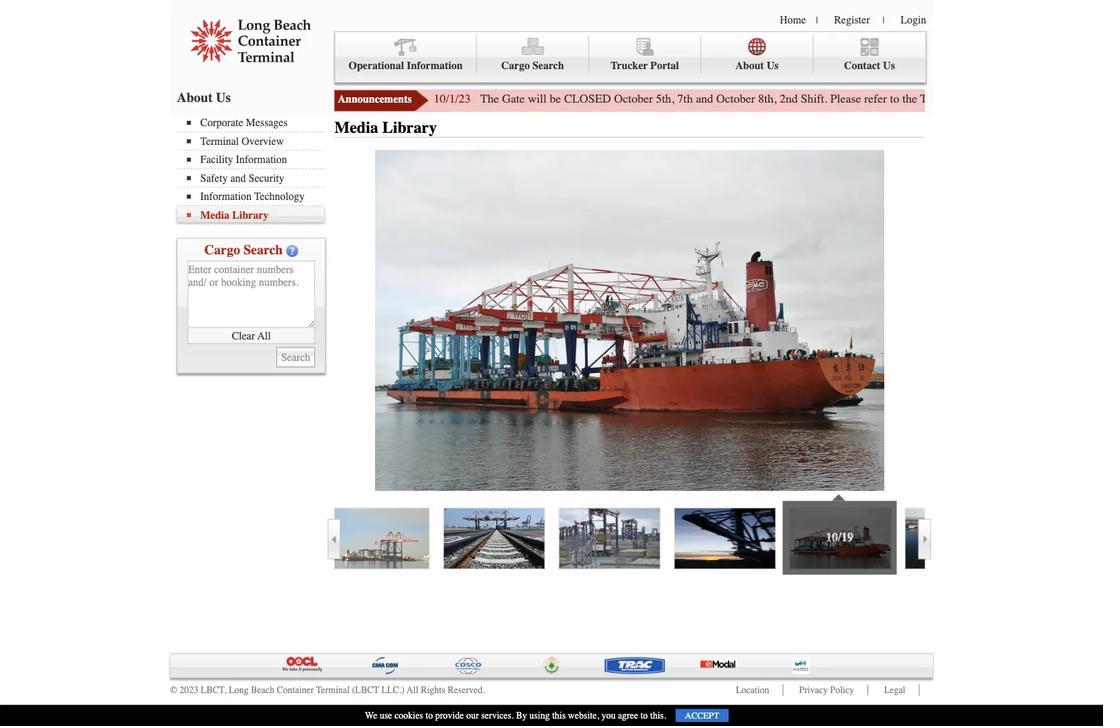 Task type: vqa. For each thing, say whether or not it's contained in the screenshot.
Edit Column Settings image in VESSEL column header
no



Task type: locate. For each thing, give the bounding box(es) containing it.
1 horizontal spatial to
[[641, 710, 648, 721]]

operational
[[349, 59, 404, 72]]

0 vertical spatial all
[[257, 329, 271, 342]]

october left 5th, on the top right of page
[[614, 92, 653, 106]]

our
[[466, 710, 479, 721]]

october left 8th,
[[717, 92, 756, 106]]

to left the at the top right
[[890, 92, 900, 106]]

0 vertical spatial and
[[696, 92, 714, 106]]

| right the home 'link'
[[816, 15, 818, 26]]

8th,
[[759, 92, 777, 106]]

1 vertical spatial media
[[200, 209, 230, 221]]

to left provide
[[426, 710, 433, 721]]

0 vertical spatial about us
[[736, 59, 779, 72]]

us inside "link"
[[883, 59, 895, 72]]

us
[[767, 59, 779, 72], [883, 59, 895, 72], [216, 90, 231, 105]]

menu bar
[[335, 31, 927, 83], [177, 115, 331, 225]]

0 vertical spatial terminal
[[200, 135, 239, 147]]

october
[[614, 92, 653, 106], [717, 92, 756, 106]]

library down information technology link
[[232, 209, 269, 221]]

0 horizontal spatial about us
[[177, 90, 231, 105]]

llc.)
[[382, 685, 405, 696]]

safety and security link
[[187, 172, 325, 184]]

and inside corporate messages terminal overview facility information safety and security information technology media library
[[230, 172, 246, 184]]

1 horizontal spatial us
[[767, 59, 779, 72]]

will
[[528, 92, 547, 106]]

container
[[277, 685, 314, 696]]

terminal overview link
[[187, 135, 325, 147]]

hours
[[978, 92, 1007, 106]]

refer
[[865, 92, 887, 106]]

about up 8th,
[[736, 59, 764, 72]]

7th
[[678, 92, 693, 106]]

1 horizontal spatial all
[[407, 685, 419, 696]]

0 horizontal spatial all
[[257, 329, 271, 342]]

1 vertical spatial and
[[230, 172, 246, 184]]

library down announcements
[[382, 118, 437, 137]]

about us up 8th,
[[736, 59, 779, 72]]

terminal down corporate
[[200, 135, 239, 147]]

about
[[736, 59, 764, 72], [177, 90, 213, 105]]

login
[[901, 13, 927, 26]]

None submit
[[277, 347, 315, 368]]

information
[[407, 59, 463, 72], [236, 153, 287, 166], [200, 190, 252, 203]]

2 horizontal spatial us
[[883, 59, 895, 72]]

about us link
[[702, 35, 814, 73]]

all
[[257, 329, 271, 342], [407, 685, 419, 696]]

website,
[[568, 710, 599, 721]]

1 horizontal spatial cargo search
[[501, 59, 564, 72]]

0 horizontal spatial gate
[[502, 92, 525, 106]]

cargo up will
[[501, 59, 530, 72]]

1 vertical spatial cargo
[[204, 242, 240, 257]]

for
[[1059, 92, 1073, 106]]

Enter container numbers and/ or booking numbers.  text field
[[188, 261, 315, 328]]

about us
[[736, 59, 779, 72], [177, 90, 231, 105]]

media down announcements
[[335, 118, 378, 137]]

0 horizontal spatial about
[[177, 90, 213, 105]]

terminal left (lbct
[[316, 685, 350, 696]]

0 vertical spatial search
[[533, 59, 564, 72]]

safety
[[200, 172, 228, 184]]

services.
[[481, 710, 514, 721]]

1 horizontal spatial media
[[335, 118, 378, 137]]

privacy
[[799, 685, 828, 696]]

|
[[816, 15, 818, 26], [883, 15, 885, 26]]

the
[[481, 92, 499, 106]]

policy
[[831, 685, 855, 696]]

gate right truck
[[952, 92, 975, 106]]

home
[[780, 13, 806, 26]]

overview
[[242, 135, 284, 147]]

library
[[382, 118, 437, 137], [232, 209, 269, 221]]

1 vertical spatial menu bar
[[177, 115, 331, 225]]

gate
[[502, 92, 525, 106], [952, 92, 975, 106]]

corporate messages terminal overview facility information safety and security information technology media library
[[200, 116, 305, 221]]

cargo search up will
[[501, 59, 564, 72]]

all right llc.)
[[407, 685, 419, 696]]

©
[[170, 685, 177, 696]]

and right 7th
[[696, 92, 714, 106]]

furthe
[[1076, 92, 1104, 106]]

about up corporate
[[177, 90, 213, 105]]

5th,
[[656, 92, 675, 106]]

we use cookies to provide our services. by using this website, you agree to this.
[[365, 710, 666, 721]]

0 horizontal spatial |
[[816, 15, 818, 26]]

1 vertical spatial information
[[236, 153, 287, 166]]

media
[[335, 118, 378, 137], [200, 209, 230, 221]]

and right safety
[[230, 172, 246, 184]]

0 horizontal spatial cargo search
[[204, 242, 283, 257]]

facility information link
[[187, 153, 325, 166]]

rights
[[421, 685, 446, 696]]

accept
[[685, 711, 720, 721]]

information up 10/1/23
[[407, 59, 463, 72]]

us up 10/1/23 the gate will be closed october 5th, 7th and october 8th, 2nd shift. please refer to the truck gate hours web page for furthe
[[767, 59, 779, 72]]

1 vertical spatial library
[[232, 209, 269, 221]]

2 gate from the left
[[952, 92, 975, 106]]

gate right the
[[502, 92, 525, 106]]

1 horizontal spatial about
[[736, 59, 764, 72]]

1 vertical spatial search
[[244, 242, 283, 257]]

location link
[[736, 685, 770, 696]]

beach
[[251, 685, 274, 696]]

1 | from the left
[[816, 15, 818, 26]]

0 vertical spatial about
[[736, 59, 764, 72]]

terminal
[[200, 135, 239, 147], [316, 685, 350, 696]]

0 vertical spatial cargo
[[501, 59, 530, 72]]

0 horizontal spatial menu bar
[[177, 115, 331, 225]]

use
[[380, 710, 392, 721]]

cargo down "media library" link
[[204, 242, 240, 257]]

1 vertical spatial cargo search
[[204, 242, 283, 257]]

location
[[736, 685, 770, 696]]

0 horizontal spatial and
[[230, 172, 246, 184]]

announcements
[[338, 93, 412, 105]]

search down "media library" link
[[244, 242, 283, 257]]

1 vertical spatial terminal
[[316, 685, 350, 696]]

1 vertical spatial about us
[[177, 90, 231, 105]]

contact us link
[[814, 35, 926, 73]]

0 horizontal spatial us
[[216, 90, 231, 105]]

to
[[890, 92, 900, 106], [426, 710, 433, 721], [641, 710, 648, 721]]

us right contact
[[883, 59, 895, 72]]

1 horizontal spatial menu bar
[[335, 31, 927, 83]]

0 horizontal spatial cargo
[[204, 242, 240, 257]]

media down safety
[[200, 209, 230, 221]]

cargo search
[[501, 59, 564, 72], [204, 242, 283, 257]]

0 vertical spatial menu bar
[[335, 31, 927, 83]]

search up be
[[533, 59, 564, 72]]

1 horizontal spatial october
[[717, 92, 756, 106]]

media inside corporate messages terminal overview facility information safety and security information technology media library
[[200, 209, 230, 221]]

1 horizontal spatial |
[[883, 15, 885, 26]]

1 horizontal spatial terminal
[[316, 685, 350, 696]]

1 horizontal spatial gate
[[952, 92, 975, 106]]

2 october from the left
[[717, 92, 756, 106]]

this.
[[650, 710, 666, 721]]

all right clear
[[257, 329, 271, 342]]

and
[[696, 92, 714, 106], [230, 172, 246, 184]]

us up corporate
[[216, 90, 231, 105]]

information down safety
[[200, 190, 252, 203]]

to left this.
[[641, 710, 648, 721]]

0 vertical spatial library
[[382, 118, 437, 137]]

0 horizontal spatial library
[[232, 209, 269, 221]]

information down the overview
[[236, 153, 287, 166]]

2 | from the left
[[883, 15, 885, 26]]

0 horizontal spatial media
[[200, 209, 230, 221]]

cargo search link
[[477, 35, 589, 73]]

1 horizontal spatial about us
[[736, 59, 779, 72]]

cargo search down "media library" link
[[204, 242, 283, 257]]

contact us
[[844, 59, 895, 72]]

0 horizontal spatial terminal
[[200, 135, 239, 147]]

0 horizontal spatial october
[[614, 92, 653, 106]]

| left login in the right of the page
[[883, 15, 885, 26]]

security
[[249, 172, 284, 184]]

about us up corporate
[[177, 90, 231, 105]]



Task type: describe. For each thing, give the bounding box(es) containing it.
0 vertical spatial information
[[407, 59, 463, 72]]

portal
[[651, 59, 679, 72]]

1 october from the left
[[614, 92, 653, 106]]

2nd
[[780, 92, 798, 106]]

1 horizontal spatial search
[[533, 59, 564, 72]]

privacy policy
[[799, 685, 855, 696]]

privacy policy link
[[799, 685, 855, 696]]

corporate messages link
[[187, 116, 325, 129]]

provide
[[435, 710, 464, 721]]

by
[[516, 710, 527, 721]]

be
[[550, 92, 561, 106]]

1 horizontal spatial library
[[382, 118, 437, 137]]

2 vertical spatial information
[[200, 190, 252, 203]]

2023
[[180, 685, 198, 696]]

you
[[602, 710, 616, 721]]

library inside corporate messages terminal overview facility information safety and security information technology media library
[[232, 209, 269, 221]]

1 gate from the left
[[502, 92, 525, 106]]

cookies
[[395, 710, 423, 721]]

clear all
[[232, 329, 271, 342]]

0 vertical spatial media
[[335, 118, 378, 137]]

legal link
[[884, 685, 906, 696]]

terminal inside corporate messages terminal overview facility information safety and security information technology media library
[[200, 135, 239, 147]]

we
[[365, 710, 377, 721]]

clear all button
[[188, 328, 315, 344]]

10/1/23 the gate will be closed october 5th, 7th and october 8th, 2nd shift. please refer to the truck gate hours web page for furthe
[[434, 92, 1104, 106]]

corporate
[[200, 116, 243, 129]]

trucker portal
[[611, 59, 679, 72]]

lbct,
[[201, 685, 226, 696]]

operational information
[[349, 59, 463, 72]]

closed
[[564, 92, 611, 106]]

page
[[1033, 92, 1056, 106]]

facility
[[200, 153, 233, 166]]

(lbct
[[352, 685, 379, 696]]

1 horizontal spatial and
[[696, 92, 714, 106]]

10/1/23
[[434, 92, 471, 106]]

menu bar containing operational information
[[335, 31, 927, 83]]

shift.
[[801, 92, 828, 106]]

please
[[831, 92, 862, 106]]

agree
[[618, 710, 638, 721]]

messages
[[246, 116, 288, 129]]

operational information link
[[335, 35, 477, 73]]

legal
[[884, 685, 906, 696]]

media library link
[[187, 209, 325, 221]]

information technology link
[[187, 190, 325, 203]]

menu bar containing corporate messages
[[177, 115, 331, 225]]

home link
[[780, 13, 806, 26]]

2 horizontal spatial to
[[890, 92, 900, 106]]

0 horizontal spatial search
[[244, 242, 283, 257]]

1 vertical spatial about
[[177, 90, 213, 105]]

register link
[[834, 13, 870, 26]]

1 horizontal spatial cargo
[[501, 59, 530, 72]]

using
[[530, 710, 550, 721]]

us for contact us "link"
[[883, 59, 895, 72]]

the
[[903, 92, 918, 106]]

login link
[[901, 13, 927, 26]]

contact
[[844, 59, 881, 72]]

long
[[229, 685, 249, 696]]

clear
[[232, 329, 255, 342]]

web
[[1010, 92, 1030, 106]]

© 2023 lbct, long beach container terminal (lbct llc.) all rights reserved.
[[170, 685, 485, 696]]

truck
[[921, 92, 949, 106]]

this
[[552, 710, 566, 721]]

0 vertical spatial cargo search
[[501, 59, 564, 72]]

1 vertical spatial all
[[407, 685, 419, 696]]

0 horizontal spatial to
[[426, 710, 433, 721]]

register
[[834, 13, 870, 26]]

trucker
[[611, 59, 648, 72]]

us for about us link
[[767, 59, 779, 72]]

accept button
[[676, 709, 729, 722]]

technology
[[254, 190, 305, 203]]

media library
[[335, 118, 437, 137]]

reserved.
[[448, 685, 485, 696]]

trucker portal link
[[589, 35, 702, 73]]

all inside clear all button
[[257, 329, 271, 342]]



